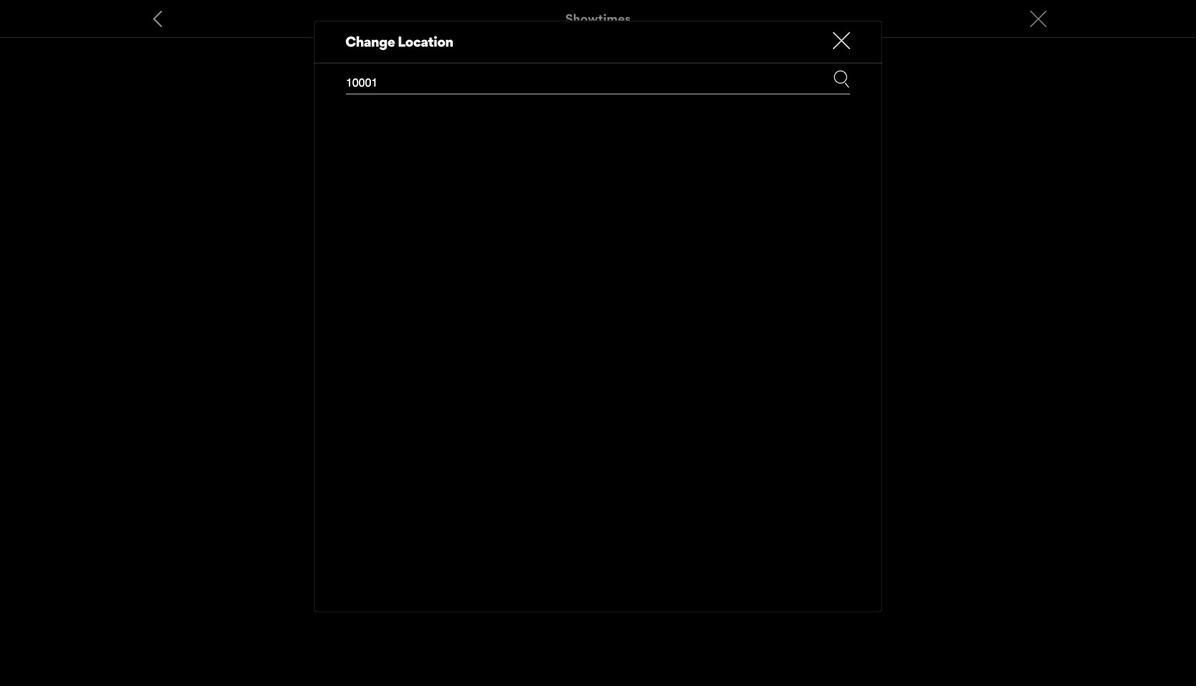 Task type: locate. For each thing, give the bounding box(es) containing it.
Search by City, Zip or Theatre text field
[[346, 71, 791, 93]]

close image
[[834, 32, 851, 49]]



Task type: describe. For each thing, give the bounding box(es) containing it.
submit search image
[[834, 71, 851, 88]]

close element
[[834, 32, 851, 49]]



Task type: vqa. For each thing, say whether or not it's contained in the screenshot.
ON DEMAND link
no



